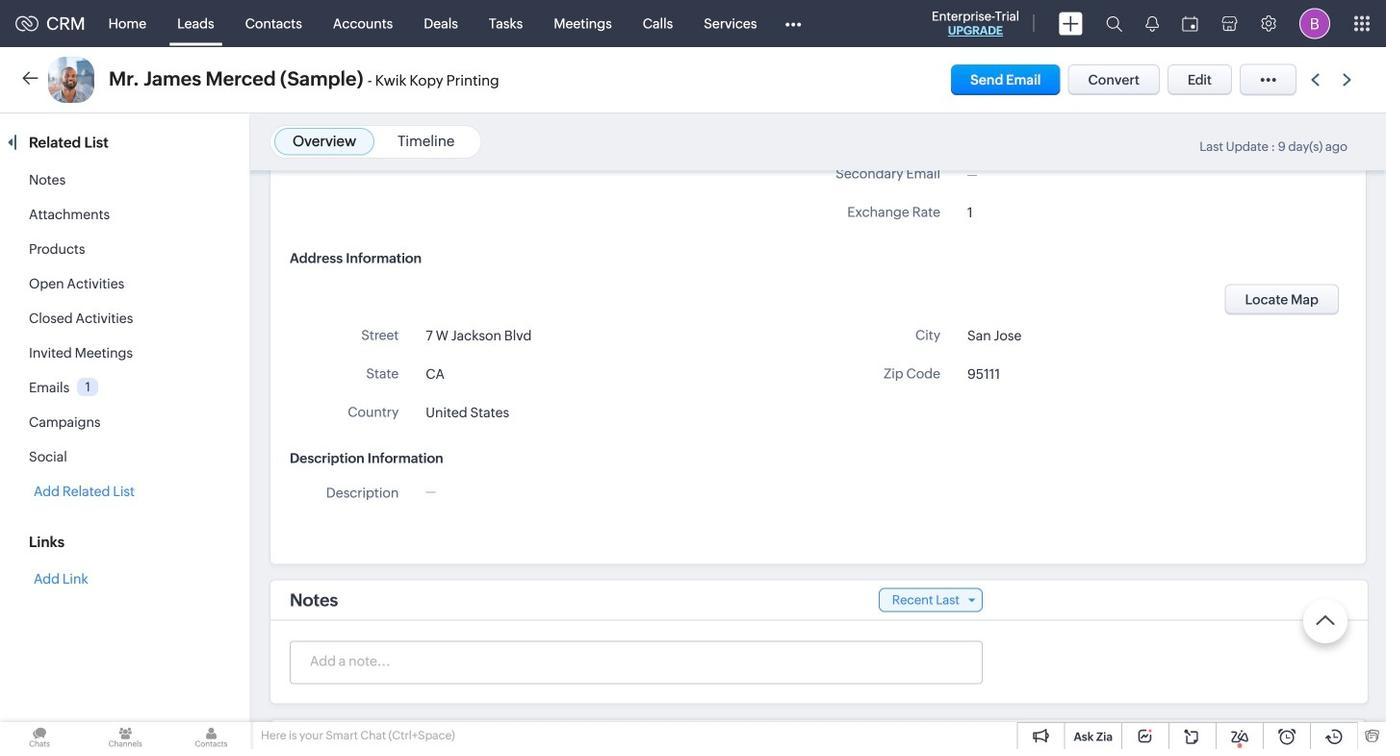 Task type: vqa. For each thing, say whether or not it's contained in the screenshot.
Create Menu image
yes



Task type: describe. For each thing, give the bounding box(es) containing it.
signals image
[[1146, 15, 1159, 32]]

calendar image
[[1182, 16, 1198, 31]]

logo image
[[15, 16, 39, 31]]

chats image
[[0, 723, 79, 750]]

create menu element
[[1047, 0, 1095, 47]]

previous record image
[[1311, 74, 1320, 86]]

profile element
[[1288, 0, 1342, 47]]



Task type: locate. For each thing, give the bounding box(es) containing it.
Add a note... field
[[291, 652, 981, 671]]

None button
[[1225, 284, 1339, 315]]

channels image
[[86, 723, 165, 750]]

search element
[[1095, 0, 1134, 47]]

search image
[[1106, 15, 1122, 32]]

contacts image
[[172, 723, 251, 750]]

profile image
[[1300, 8, 1330, 39]]

Other Modules field
[[772, 8, 814, 39]]

signals element
[[1134, 0, 1171, 47]]

create menu image
[[1059, 12, 1083, 35]]

next record image
[[1343, 74, 1355, 86]]



